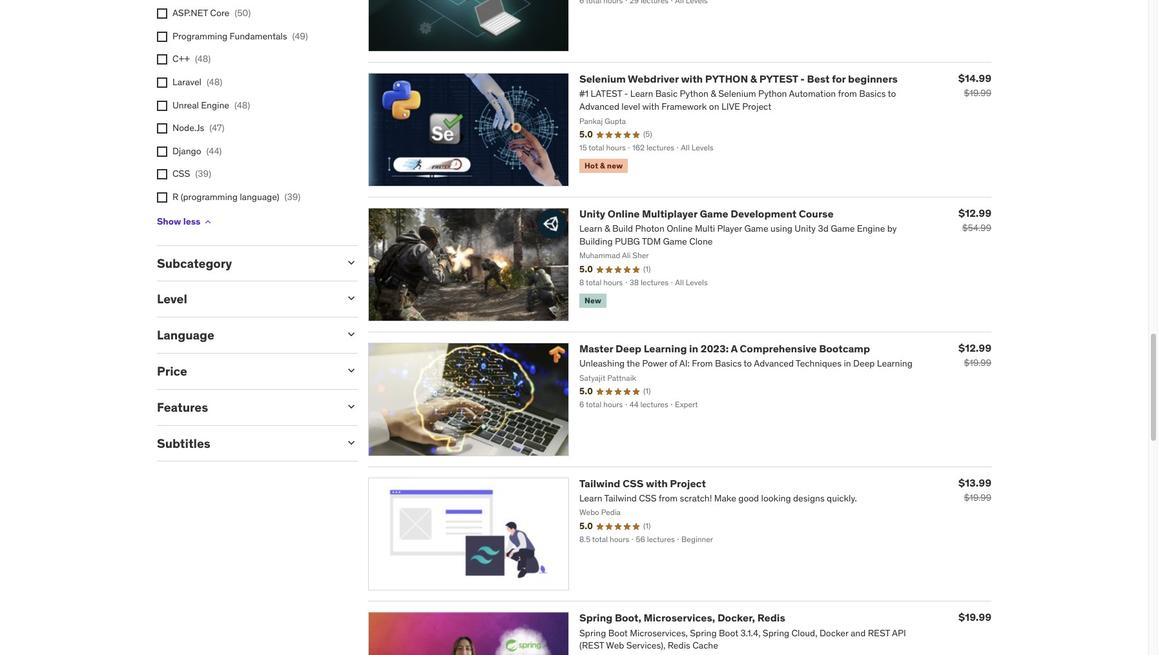 Task type: locate. For each thing, give the bounding box(es) containing it.
core
[[210, 7, 230, 19]]

unreal engine (48)
[[173, 99, 250, 111]]

features
[[157, 400, 208, 415]]

xsmall image right "less"
[[203, 217, 213, 227]]

(49)
[[292, 30, 308, 42]]

development
[[731, 207, 797, 220]]

css right tailwind
[[623, 477, 644, 490]]

xsmall image left css (39)
[[157, 170, 167, 180]]

spring boot, microservices, docker, redis link
[[580, 612, 786, 625]]

features button
[[157, 400, 335, 415]]

xsmall image left unreal
[[157, 101, 167, 111]]

subcategory button
[[157, 256, 335, 271]]

price
[[157, 364, 187, 379]]

0 vertical spatial with
[[681, 72, 703, 85]]

selenium webdriver with python & pytest - best for beginners link
[[580, 72, 898, 85]]

2 $12.99 from the top
[[959, 342, 992, 355]]

0 vertical spatial (39)
[[195, 168, 211, 180]]

xsmall image for asp.net
[[157, 9, 167, 19]]

r
[[173, 191, 179, 203]]

small image
[[345, 328, 358, 341], [345, 364, 358, 377], [345, 401, 358, 413], [345, 437, 358, 450]]

engine
[[201, 99, 229, 111]]

$12.99 for master deep learning in 2023: a comprehensive bootcamp
[[959, 342, 992, 355]]

python
[[705, 72, 748, 85]]

xsmall image for programming
[[157, 32, 167, 42]]

4 xsmall image from the top
[[157, 147, 167, 157]]

spring
[[580, 612, 613, 625]]

0 horizontal spatial css
[[173, 168, 190, 180]]

game
[[700, 207, 729, 220]]

0 vertical spatial $12.99
[[959, 207, 992, 220]]

django
[[173, 145, 201, 157]]

$19.99 for $12.99
[[964, 357, 992, 369]]

1 small image from the top
[[345, 328, 358, 341]]

multiplayer
[[642, 207, 698, 220]]

1 vertical spatial with
[[646, 477, 668, 490]]

xsmall image left the r
[[157, 193, 167, 203]]

xsmall image
[[157, 9, 167, 19], [157, 32, 167, 42], [157, 124, 167, 134], [157, 147, 167, 157]]

best
[[807, 72, 830, 85]]

(39) up (programming
[[195, 168, 211, 180]]

1 xsmall image from the top
[[157, 9, 167, 19]]

3 xsmall image from the top
[[157, 124, 167, 134]]

css
[[173, 168, 190, 180], [623, 477, 644, 490]]

with left the python
[[681, 72, 703, 85]]

xsmall image left 'programming'
[[157, 32, 167, 42]]

docker,
[[718, 612, 755, 625]]

(48) up 'engine'
[[207, 76, 223, 88]]

$12.99 $54.99
[[959, 207, 992, 234]]

$12.99
[[959, 207, 992, 220], [959, 342, 992, 355]]

programming
[[173, 30, 228, 42]]

xsmall image left asp.net
[[157, 9, 167, 19]]

$19.99 inside $14.99 $19.99
[[964, 87, 992, 99]]

learning
[[644, 342, 687, 355]]

node.js
[[173, 122, 204, 134]]

deep
[[616, 342, 642, 355]]

with for project
[[646, 477, 668, 490]]

3 small image from the top
[[345, 401, 358, 413]]

1 vertical spatial $12.99
[[959, 342, 992, 355]]

xsmall image for unreal
[[157, 101, 167, 111]]

for
[[832, 72, 846, 85]]

2 small image from the top
[[345, 292, 358, 305]]

0 vertical spatial (48)
[[195, 53, 211, 65]]

$19.99 inside $13.99 $19.99
[[964, 492, 992, 504]]

(47)
[[210, 122, 224, 134]]

master deep learning in 2023: a comprehensive bootcamp
[[580, 342, 870, 355]]

xsmall image left c++
[[157, 55, 167, 65]]

1 vertical spatial css
[[623, 477, 644, 490]]

pytest
[[760, 72, 799, 85]]

1 vertical spatial (39)
[[285, 191, 301, 203]]

-
[[801, 72, 805, 85]]

level button
[[157, 292, 335, 307]]

(48)
[[195, 53, 211, 65], [207, 76, 223, 88], [235, 99, 250, 111]]

xsmall image inside show less button
[[203, 217, 213, 227]]

small image
[[345, 256, 358, 269], [345, 292, 358, 305]]

1 horizontal spatial css
[[623, 477, 644, 490]]

small image for language
[[345, 328, 358, 341]]

tailwind css with project
[[580, 477, 706, 490]]

unity online multiplayer game development course link
[[580, 207, 834, 220]]

(48) for laravel (48)
[[207, 76, 223, 88]]

$19.99 for $14.99
[[964, 87, 992, 99]]

subtitles
[[157, 436, 211, 451]]

xsmall image left django
[[157, 147, 167, 157]]

2 small image from the top
[[345, 364, 358, 377]]

asp.net core (50)
[[173, 7, 251, 19]]

selenium
[[580, 72, 626, 85]]

css down django
[[173, 168, 190, 180]]

in
[[689, 342, 699, 355]]

xsmall image
[[157, 55, 167, 65], [157, 78, 167, 88], [157, 101, 167, 111], [157, 170, 167, 180], [157, 193, 167, 203], [203, 217, 213, 227]]

tailwind css with project link
[[580, 477, 706, 490]]

$54.99
[[963, 222, 992, 234]]

1 vertical spatial small image
[[345, 292, 358, 305]]

2 xsmall image from the top
[[157, 32, 167, 42]]

course
[[799, 207, 834, 220]]

(39) right 'language)' at left
[[285, 191, 301, 203]]

microservices,
[[644, 612, 716, 625]]

1 horizontal spatial (39)
[[285, 191, 301, 203]]

unity online multiplayer game development course
[[580, 207, 834, 220]]

(39)
[[195, 168, 211, 180], [285, 191, 301, 203]]

master
[[580, 342, 614, 355]]

(48) right c++
[[195, 53, 211, 65]]

(48) right 'engine'
[[235, 99, 250, 111]]

xsmall image for laravel
[[157, 78, 167, 88]]

0 vertical spatial small image
[[345, 256, 358, 269]]

level
[[157, 292, 187, 307]]

$19.99
[[964, 87, 992, 99], [964, 357, 992, 369], [964, 492, 992, 504], [959, 612, 992, 624]]

1 vertical spatial (48)
[[207, 76, 223, 88]]

0 vertical spatial css
[[173, 168, 190, 180]]

project
[[670, 477, 706, 490]]

with
[[681, 72, 703, 85], [646, 477, 668, 490]]

programming fundamentals (49)
[[173, 30, 308, 42]]

$13.99
[[959, 477, 992, 490]]

show less
[[157, 216, 201, 228]]

boot,
[[615, 612, 642, 625]]

1 small image from the top
[[345, 256, 358, 269]]

1 horizontal spatial with
[[681, 72, 703, 85]]

4 small image from the top
[[345, 437, 358, 450]]

xsmall image left node.js
[[157, 124, 167, 134]]

xsmall image left laravel
[[157, 78, 167, 88]]

with left project
[[646, 477, 668, 490]]

online
[[608, 207, 640, 220]]

show less button
[[157, 209, 213, 235]]

$19.99 inside $12.99 $19.99
[[964, 357, 992, 369]]

language)
[[240, 191, 280, 203]]

1 $12.99 from the top
[[959, 207, 992, 220]]

0 horizontal spatial with
[[646, 477, 668, 490]]

&
[[751, 72, 757, 85]]

small image for price
[[345, 364, 358, 377]]

small image for level
[[345, 292, 358, 305]]

$12.99 for unity online multiplayer game development course
[[959, 207, 992, 220]]

$14.99 $19.99
[[959, 72, 992, 99]]



Task type: vqa. For each thing, say whether or not it's contained in the screenshot.


Task type: describe. For each thing, give the bounding box(es) containing it.
c++ (48)
[[173, 53, 211, 65]]

spring boot, microservices, docker, redis
[[580, 612, 786, 625]]

language
[[157, 328, 214, 343]]

a
[[731, 342, 738, 355]]

$14.99
[[959, 72, 992, 85]]

css (39)
[[173, 168, 211, 180]]

xsmall image for r
[[157, 193, 167, 203]]

bootcamp
[[819, 342, 870, 355]]

c++
[[173, 53, 190, 65]]

(44)
[[207, 145, 222, 157]]

small image for features
[[345, 401, 358, 413]]

master deep learning in 2023: a comprehensive bootcamp link
[[580, 342, 870, 355]]

comprehensive
[[740, 342, 817, 355]]

asp.net
[[173, 7, 208, 19]]

(50)
[[235, 7, 251, 19]]

node.js (47)
[[173, 122, 224, 134]]

$13.99 $19.99
[[959, 477, 992, 504]]

laravel
[[173, 76, 202, 88]]

r (programming language) (39)
[[173, 191, 301, 203]]

webdriver
[[628, 72, 679, 85]]

beginners
[[849, 72, 898, 85]]

unity
[[580, 207, 606, 220]]

language button
[[157, 328, 335, 343]]

laravel (48)
[[173, 76, 223, 88]]

show
[[157, 216, 181, 228]]

small image for subcategory
[[345, 256, 358, 269]]

$12.99 $19.99
[[959, 342, 992, 369]]

fundamentals
[[230, 30, 287, 42]]

xsmall image for c++
[[157, 55, 167, 65]]

unreal
[[173, 99, 199, 111]]

$19.99 for $13.99
[[964, 492, 992, 504]]

django (44)
[[173, 145, 222, 157]]

less
[[183, 216, 201, 228]]

selenium webdriver with python & pytest - best for beginners
[[580, 72, 898, 85]]

(programming
[[181, 191, 238, 203]]

2 vertical spatial (48)
[[235, 99, 250, 111]]

0 horizontal spatial (39)
[[195, 168, 211, 180]]

subtitles button
[[157, 436, 335, 451]]

with for python
[[681, 72, 703, 85]]

xsmall image for css
[[157, 170, 167, 180]]

small image for subtitles
[[345, 437, 358, 450]]

(48) for c++ (48)
[[195, 53, 211, 65]]

2023:
[[701, 342, 729, 355]]

xsmall image for django
[[157, 147, 167, 157]]

subcategory
[[157, 256, 232, 271]]

xsmall image for node.js
[[157, 124, 167, 134]]

price button
[[157, 364, 335, 379]]

tailwind
[[580, 477, 621, 490]]

redis
[[758, 612, 786, 625]]



